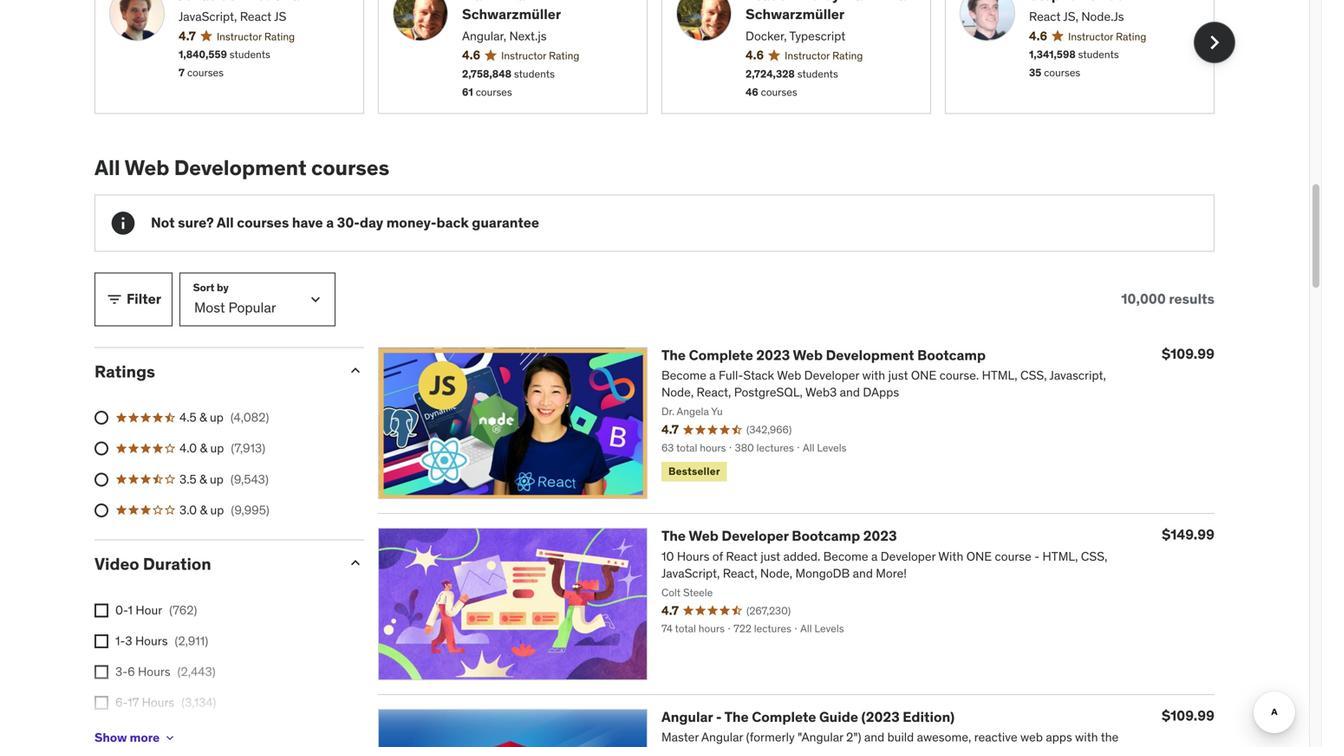 Task type: describe. For each thing, give the bounding box(es) containing it.
instructor rating for maximilian
[[501, 49, 579, 63]]

-
[[716, 708, 722, 726]]

have
[[292, 214, 323, 232]]

2 react from the left
[[1029, 9, 1061, 24]]

rating for maximilian
[[549, 49, 579, 63]]

2 horizontal spatial web
[[793, 346, 823, 364]]

typescript
[[789, 28, 846, 44]]

web for development
[[124, 155, 169, 181]]

$149.99
[[1162, 526, 1215, 544]]

4.7
[[179, 28, 196, 44]]

2,758,848 students 61 courses
[[462, 67, 555, 99]]

not
[[151, 214, 175, 232]]

4.5
[[179, 410, 196, 425]]

1,341,598
[[1029, 48, 1076, 61]]

instructor rating for 1,341,598
[[1068, 30, 1146, 43]]

courses for 7
[[187, 66, 224, 79]]

angular - the complete guide (2023 edition)
[[662, 708, 955, 726]]

developer
[[722, 527, 789, 545]]

$109.99 for the complete 2023 web development bootcamp
[[1162, 345, 1215, 363]]

react js, node.js
[[1029, 9, 1124, 24]]

0 horizontal spatial development
[[174, 155, 307, 181]]

3-
[[115, 664, 128, 680]]

the web developer bootcamp 2023
[[662, 527, 897, 545]]

(9,543)
[[231, 471, 269, 487]]

show
[[95, 730, 127, 746]]

3
[[125, 633, 132, 649]]

(762)
[[169, 602, 197, 618]]

10,000 results
[[1121, 290, 1215, 308]]

17
[[128, 695, 139, 711]]

web for developer
[[689, 527, 719, 545]]

students for 1,341,598 students 35 courses
[[1078, 48, 1119, 61]]

courses for development
[[311, 155, 389, 181]]

2,758,848
[[462, 67, 511, 81]]

video duration
[[95, 554, 211, 574]]

students for 2,724,328 students 46 courses
[[797, 67, 838, 81]]

next.js
[[509, 28, 547, 44]]

3-6 hours (2,443)
[[115, 664, 216, 680]]

ratings button
[[95, 361, 333, 382]]

guide
[[819, 708, 858, 726]]

the web developer bootcamp 2023 link
[[662, 527, 897, 545]]

10,000
[[1121, 290, 1166, 308]]

maximilian inside 'academind by maximilian schwarzmüller docker, typescript'
[[843, 0, 914, 4]]

angular
[[662, 708, 713, 726]]

hours for 1-3 hours
[[135, 633, 168, 649]]

1-
[[115, 633, 125, 649]]

day
[[360, 214, 383, 232]]

guarantee
[[472, 214, 539, 232]]

0 horizontal spatial xsmall image
[[95, 665, 108, 679]]

hours for 6-17 hours
[[142, 695, 174, 711]]

0 vertical spatial all
[[95, 155, 120, 181]]

35
[[1029, 66, 1042, 79]]

(2,443)
[[177, 664, 216, 680]]

show more button
[[95, 721, 177, 747]]

edition)
[[903, 708, 955, 726]]

hours for 3-6 hours
[[138, 664, 170, 680]]

(7,913)
[[231, 441, 265, 456]]

6-
[[115, 695, 128, 711]]

1 react from the left
[[240, 9, 272, 24]]

4.0 & up (7,913)
[[179, 441, 265, 456]]

instructor for 1,840,559
[[217, 30, 262, 43]]

4.6 for next.js
[[462, 47, 480, 63]]

0 vertical spatial bootcamp
[[917, 346, 986, 364]]

3.5
[[179, 471, 196, 487]]

instructor rating for 1,840,559
[[217, 30, 295, 43]]

3.0 & up (9,995)
[[179, 502, 269, 518]]

4.0
[[179, 441, 197, 456]]

instructor for 1,341,598
[[1068, 30, 1113, 43]]

filter
[[127, 290, 161, 308]]

& for 3.5
[[199, 471, 207, 487]]

by
[[824, 0, 840, 4]]

46
[[746, 85, 758, 99]]

rating for academind
[[832, 49, 863, 63]]

maximilian schwarzmüller angular, next.js
[[462, 0, 561, 44]]

1 vertical spatial small image
[[347, 362, 364, 379]]

duration
[[143, 554, 211, 574]]

js
[[274, 9, 286, 24]]

xsmall image for 1-
[[95, 635, 108, 648]]

(9,995)
[[231, 502, 269, 518]]

1,840,559
[[179, 48, 227, 61]]

1 vertical spatial development
[[826, 346, 914, 364]]

(2,911)
[[175, 633, 208, 649]]

(4,082)
[[231, 410, 269, 425]]

javascript,
[[179, 9, 237, 24]]

rating for 1,341,598
[[1116, 30, 1146, 43]]

0-
[[115, 602, 128, 618]]

xsmall image for 6-
[[95, 696, 108, 710]]

filter button
[[95, 273, 173, 326]]

academind by maximilian schwarzmüller link
[[746, 0, 916, 24]]

61
[[462, 85, 473, 99]]

xsmall image inside 'show more' button
[[163, 731, 177, 745]]



Task type: locate. For each thing, give the bounding box(es) containing it.
2,724,328 students 46 courses
[[746, 67, 838, 99]]

4.5 & up (4,082)
[[179, 410, 269, 425]]

instructor rating down javascript, react js
[[217, 30, 295, 43]]

10,000 results status
[[1121, 290, 1215, 308]]

6-17 hours (3,134)
[[115, 695, 216, 711]]

0 vertical spatial complete
[[689, 346, 753, 364]]

maximilian inside maximilian schwarzmüller angular, next.js
[[462, 0, 534, 4]]

video duration button
[[95, 554, 333, 574]]

up right 4.0
[[210, 441, 224, 456]]

ratings
[[95, 361, 155, 382]]

2 xsmall image from the top
[[95, 635, 108, 648]]

3 up from the top
[[210, 471, 224, 487]]

1 vertical spatial the
[[662, 527, 686, 545]]

courses down 2,724,328
[[761, 85, 797, 99]]

0 horizontal spatial react
[[240, 9, 272, 24]]

node.js
[[1081, 9, 1124, 24]]

angular,
[[462, 28, 506, 44]]

0 horizontal spatial 2023
[[756, 346, 790, 364]]

1 vertical spatial all
[[217, 214, 234, 232]]

instructor for academind
[[785, 49, 830, 63]]

& for 4.0
[[200, 441, 207, 456]]

students inside 1,840,559 students 7 courses
[[230, 48, 270, 61]]

0 vertical spatial xsmall image
[[95, 665, 108, 679]]

more
[[130, 730, 160, 746]]

rating down maximilian schwarzmüller link
[[549, 49, 579, 63]]

1 vertical spatial bootcamp
[[792, 527, 860, 545]]

rating down js
[[264, 30, 295, 43]]

courses for 61
[[476, 85, 512, 99]]

react
[[240, 9, 272, 24], [1029, 9, 1061, 24]]

schwarzmüller
[[462, 5, 561, 23], [746, 5, 845, 23]]

courses down 2,758,848 on the top of the page
[[476, 85, 512, 99]]

xsmall image left the 6-
[[95, 696, 108, 710]]

1 vertical spatial web
[[793, 346, 823, 364]]

complete
[[689, 346, 753, 364], [752, 708, 816, 726]]

(2023
[[861, 708, 900, 726]]

1 horizontal spatial small image
[[347, 362, 364, 379]]

4 up from the top
[[210, 502, 224, 518]]

instructor for maximilian
[[501, 49, 546, 63]]

1 horizontal spatial react
[[1029, 9, 1061, 24]]

students down next.js
[[514, 67, 555, 81]]

students
[[230, 48, 270, 61], [1078, 48, 1119, 61], [514, 67, 555, 81], [797, 67, 838, 81]]

hours right 3
[[135, 633, 168, 649]]

1 horizontal spatial bootcamp
[[917, 346, 986, 364]]

0 horizontal spatial schwarzmüller
[[462, 5, 561, 23]]

students down typescript
[[797, 67, 838, 81]]

sure?
[[178, 214, 214, 232]]

30-
[[337, 214, 360, 232]]

back
[[437, 214, 469, 232]]

courses down 1,840,559 on the left top
[[187, 66, 224, 79]]

3 & from the top
[[199, 471, 207, 487]]

xsmall image for 0-
[[95, 604, 108, 618]]

& for 4.5
[[199, 410, 207, 425]]

courses left have
[[237, 214, 289, 232]]

all
[[95, 155, 120, 181], [217, 214, 234, 232]]

rating down node.js
[[1116, 30, 1146, 43]]

1
[[128, 602, 133, 618]]

courses for all
[[237, 214, 289, 232]]

& right 4.0
[[200, 441, 207, 456]]

& right 4.5
[[199, 410, 207, 425]]

0 vertical spatial the
[[662, 346, 686, 364]]

2 vertical spatial xsmall image
[[95, 696, 108, 710]]

17+
[[115, 726, 134, 741]]

up right 3.5
[[210, 471, 224, 487]]

hour
[[136, 602, 162, 618]]

a
[[326, 214, 334, 232]]

$109.99
[[1162, 345, 1215, 363], [1162, 707, 1215, 725]]

1 horizontal spatial xsmall image
[[163, 731, 177, 745]]

0 horizontal spatial 4.6
[[462, 47, 480, 63]]

rating for 1,840,559
[[264, 30, 295, 43]]

small image inside filter button
[[106, 291, 123, 308]]

all web development courses
[[95, 155, 389, 181]]

up right 3.0
[[210, 502, 224, 518]]

2 $109.99 from the top
[[1162, 707, 1215, 725]]

0 vertical spatial small image
[[106, 291, 123, 308]]

4.6 up 1,341,598
[[1029, 28, 1047, 44]]

show more
[[95, 730, 160, 746]]

1 vertical spatial $109.99
[[1162, 707, 1215, 725]]

2023
[[756, 346, 790, 364], [863, 527, 897, 545]]

xsmall image
[[95, 665, 108, 679], [163, 731, 177, 745]]

instructor rating down typescript
[[785, 49, 863, 63]]

0 horizontal spatial all
[[95, 155, 120, 181]]

1 $109.99 from the top
[[1162, 345, 1215, 363]]

angular - the complete guide (2023 edition) link
[[662, 708, 955, 726]]

schwarzmüller down "academind"
[[746, 5, 845, 23]]

instructor down node.js
[[1068, 30, 1113, 43]]

0 vertical spatial web
[[124, 155, 169, 181]]

maximilian right by
[[843, 0, 914, 4]]

schwarzmüller inside 'academind by maximilian schwarzmüller docker, typescript'
[[746, 5, 845, 23]]

$109.99 for angular - the complete guide (2023 edition)
[[1162, 707, 1215, 725]]

hours right 6
[[138, 664, 170, 680]]

hours right 17+ on the left bottom of the page
[[137, 726, 170, 741]]

students for 1,840,559 students 7 courses
[[230, 48, 270, 61]]

not sure? all courses have a 30-day money-back guarantee
[[151, 214, 539, 232]]

3.0
[[179, 502, 197, 518]]

carousel element
[[95, 0, 1235, 114]]

up
[[210, 410, 224, 425], [210, 441, 224, 456], [210, 471, 224, 487], [210, 502, 224, 518]]

0-1 hour (762)
[[115, 602, 197, 618]]

up right 4.5
[[210, 410, 224, 425]]

academind
[[746, 0, 821, 4]]

2 schwarzmüller from the left
[[746, 5, 845, 23]]

0 vertical spatial development
[[174, 155, 307, 181]]

2 vertical spatial the
[[724, 708, 749, 726]]

0 horizontal spatial small image
[[106, 291, 123, 308]]

2,724,328
[[746, 67, 795, 81]]

1 horizontal spatial schwarzmüller
[[746, 5, 845, 23]]

1 horizontal spatial 4.6
[[746, 47, 764, 63]]

2 maximilian from the left
[[843, 0, 914, 4]]

3 xsmall image from the top
[[95, 696, 108, 710]]

1 vertical spatial xsmall image
[[95, 635, 108, 648]]

schwarzmüller up next.js
[[462, 5, 561, 23]]

courses
[[187, 66, 224, 79], [1044, 66, 1080, 79], [476, 85, 512, 99], [761, 85, 797, 99], [311, 155, 389, 181], [237, 214, 289, 232]]

instructor rating down node.js
[[1068, 30, 1146, 43]]

instructor rating down next.js
[[501, 49, 579, 63]]

&
[[199, 410, 207, 425], [200, 441, 207, 456], [199, 471, 207, 487], [200, 502, 207, 518]]

instructor rating
[[217, 30, 295, 43], [1068, 30, 1146, 43], [501, 49, 579, 63], [785, 49, 863, 63]]

2 vertical spatial web
[[689, 527, 719, 545]]

0 vertical spatial $109.99
[[1162, 345, 1215, 363]]

courses inside 2,758,848 students 61 courses
[[476, 85, 512, 99]]

1,840,559 students 7 courses
[[179, 48, 270, 79]]

0 horizontal spatial bootcamp
[[792, 527, 860, 545]]

3.5 & up (9,543)
[[179, 471, 269, 487]]

courses down 1,341,598
[[1044, 66, 1080, 79]]

the complete 2023 web development bootcamp link
[[662, 346, 986, 364]]

2 & from the top
[[200, 441, 207, 456]]

up for 3.0 & up
[[210, 502, 224, 518]]

instructor rating for academind
[[785, 49, 863, 63]]

courses inside 1,341,598 students 35 courses
[[1044, 66, 1080, 79]]

instructor down next.js
[[501, 49, 546, 63]]

react left js
[[240, 9, 272, 24]]

1 xsmall image from the top
[[95, 604, 108, 618]]

bootcamp
[[917, 346, 986, 364], [792, 527, 860, 545]]

0 horizontal spatial web
[[124, 155, 169, 181]]

2 horizontal spatial 4.6
[[1029, 28, 1047, 44]]

& right 3.0
[[200, 502, 207, 518]]

small image
[[106, 291, 123, 308], [347, 362, 364, 379]]

(3,134)
[[181, 695, 216, 711]]

xsmall image left the 0-
[[95, 604, 108, 618]]

1 & from the top
[[199, 410, 207, 425]]

money-
[[386, 214, 437, 232]]

javascript, react js
[[179, 9, 286, 24]]

4.6 for courses
[[1029, 28, 1047, 44]]

4.6 down "angular,"
[[462, 47, 480, 63]]

0 horizontal spatial maximilian
[[462, 0, 534, 4]]

docker,
[[746, 28, 787, 44]]

students inside 1,341,598 students 35 courses
[[1078, 48, 1119, 61]]

4.6
[[1029, 28, 1047, 44], [462, 47, 480, 63], [746, 47, 764, 63]]

next image
[[1201, 29, 1229, 56]]

xsmall image left 3-
[[95, 665, 108, 679]]

2 up from the top
[[210, 441, 224, 456]]

courses inside 1,840,559 students 7 courses
[[187, 66, 224, 79]]

xsmall image
[[95, 604, 108, 618], [95, 635, 108, 648], [95, 696, 108, 710]]

students inside 2,724,328 students 46 courses
[[797, 67, 838, 81]]

1 vertical spatial xsmall image
[[163, 731, 177, 745]]

1-3 hours (2,911)
[[115, 633, 208, 649]]

the complete 2023 web development bootcamp
[[662, 346, 986, 364]]

courses for 35
[[1044, 66, 1080, 79]]

academind by maximilian schwarzmüller docker, typescript
[[746, 0, 914, 44]]

6
[[128, 664, 135, 680]]

maximilian schwarzmüller link
[[462, 0, 633, 24]]

1 horizontal spatial development
[[826, 346, 914, 364]]

1 horizontal spatial maximilian
[[843, 0, 914, 4]]

1 vertical spatial complete
[[752, 708, 816, 726]]

small image
[[347, 554, 364, 572]]

7
[[179, 66, 185, 79]]

1 horizontal spatial all
[[217, 214, 234, 232]]

4.6 for schwarzmüller
[[746, 47, 764, 63]]

1 up from the top
[[210, 410, 224, 425]]

0 vertical spatial 2023
[[756, 346, 790, 364]]

video
[[95, 554, 139, 574]]

1 schwarzmüller from the left
[[462, 5, 561, 23]]

& for 3.0
[[200, 502, 207, 518]]

instructor
[[217, 30, 262, 43], [1068, 30, 1113, 43], [501, 49, 546, 63], [785, 49, 830, 63]]

17+ hours
[[115, 726, 170, 741]]

1,341,598 students 35 courses
[[1029, 48, 1119, 79]]

4.6 down docker,
[[746, 47, 764, 63]]

instructor down javascript, react js
[[217, 30, 262, 43]]

up for 3.5 & up
[[210, 471, 224, 487]]

courses up 30-
[[311, 155, 389, 181]]

rating down typescript
[[832, 49, 863, 63]]

xsmall image left 1-
[[95, 635, 108, 648]]

the for the complete 2023 web development bootcamp
[[662, 346, 686, 364]]

1 vertical spatial 2023
[[863, 527, 897, 545]]

courses inside 2,724,328 students 46 courses
[[761, 85, 797, 99]]

the for the web developer bootcamp 2023
[[662, 527, 686, 545]]

students down node.js
[[1078, 48, 1119, 61]]

up for 4.5 & up
[[210, 410, 224, 425]]

hours
[[135, 633, 168, 649], [138, 664, 170, 680], [142, 695, 174, 711], [137, 726, 170, 741]]

students for 2,758,848 students 61 courses
[[514, 67, 555, 81]]

0 vertical spatial xsmall image
[[95, 604, 108, 618]]

maximilian up "angular,"
[[462, 0, 534, 4]]

& right 3.5
[[199, 471, 207, 487]]

students inside 2,758,848 students 61 courses
[[514, 67, 555, 81]]

up for 4.0 & up
[[210, 441, 224, 456]]

1 horizontal spatial web
[[689, 527, 719, 545]]

courses for 46
[[761, 85, 797, 99]]

1 horizontal spatial 2023
[[863, 527, 897, 545]]

instructor down typescript
[[785, 49, 830, 63]]

js,
[[1063, 9, 1079, 24]]

xsmall image right more
[[163, 731, 177, 745]]

4 & from the top
[[200, 502, 207, 518]]

react left js,
[[1029, 9, 1061, 24]]

hours right 17 at the left bottom
[[142, 695, 174, 711]]

students down javascript, react js
[[230, 48, 270, 61]]

results
[[1169, 290, 1215, 308]]

1 maximilian from the left
[[462, 0, 534, 4]]



Task type: vqa. For each thing, say whether or not it's contained in the screenshot.
Ratings small image
yes



